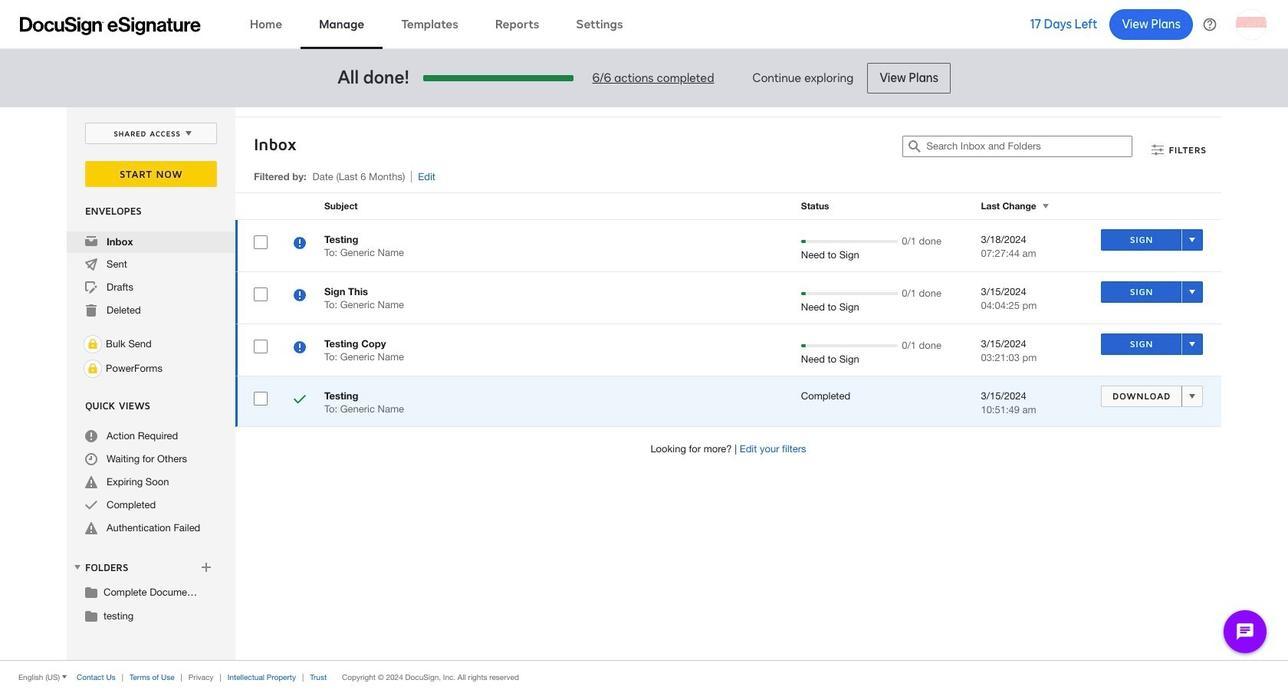 Task type: vqa. For each thing, say whether or not it's contained in the screenshot.
More Info region
yes



Task type: locate. For each thing, give the bounding box(es) containing it.
view folders image
[[71, 561, 84, 574]]

1 vertical spatial need to sign image
[[294, 289, 306, 304]]

docusign esignature image
[[20, 16, 201, 35]]

draft image
[[85, 281, 97, 294]]

alert image
[[85, 476, 97, 488], [85, 522, 97, 535]]

3 need to sign image from the top
[[294, 341, 306, 356]]

inbox image
[[85, 235, 97, 248]]

sent image
[[85, 258, 97, 271]]

2 alert image from the top
[[85, 522, 97, 535]]

lock image
[[84, 335, 102, 354], [84, 360, 102, 378]]

alert image up completed icon
[[85, 476, 97, 488]]

2 lock image from the top
[[84, 360, 102, 378]]

trash image
[[85, 304, 97, 317]]

1 vertical spatial alert image
[[85, 522, 97, 535]]

1 vertical spatial lock image
[[84, 360, 102, 378]]

completed image
[[85, 499, 97, 512]]

need to sign image
[[294, 237, 306, 252], [294, 289, 306, 304], [294, 341, 306, 356]]

action required image
[[85, 430, 97, 442]]

0 vertical spatial lock image
[[84, 335, 102, 354]]

2 vertical spatial need to sign image
[[294, 341, 306, 356]]

1 alert image from the top
[[85, 476, 97, 488]]

alert image down completed icon
[[85, 522, 97, 535]]

0 vertical spatial need to sign image
[[294, 237, 306, 252]]

0 vertical spatial alert image
[[85, 476, 97, 488]]



Task type: describe. For each thing, give the bounding box(es) containing it.
secondary navigation region
[[67, 107, 1225, 660]]

clock image
[[85, 453, 97, 465]]

completed image
[[294, 393, 306, 408]]

2 need to sign image from the top
[[294, 289, 306, 304]]

Search Inbox and Folders text field
[[927, 137, 1132, 156]]

1 lock image from the top
[[84, 335, 102, 354]]

more info region
[[0, 660, 1288, 693]]

folder image
[[85, 586, 97, 598]]

your uploaded profile image image
[[1236, 9, 1267, 39]]

folder image
[[85, 610, 97, 622]]

1 need to sign image from the top
[[294, 237, 306, 252]]



